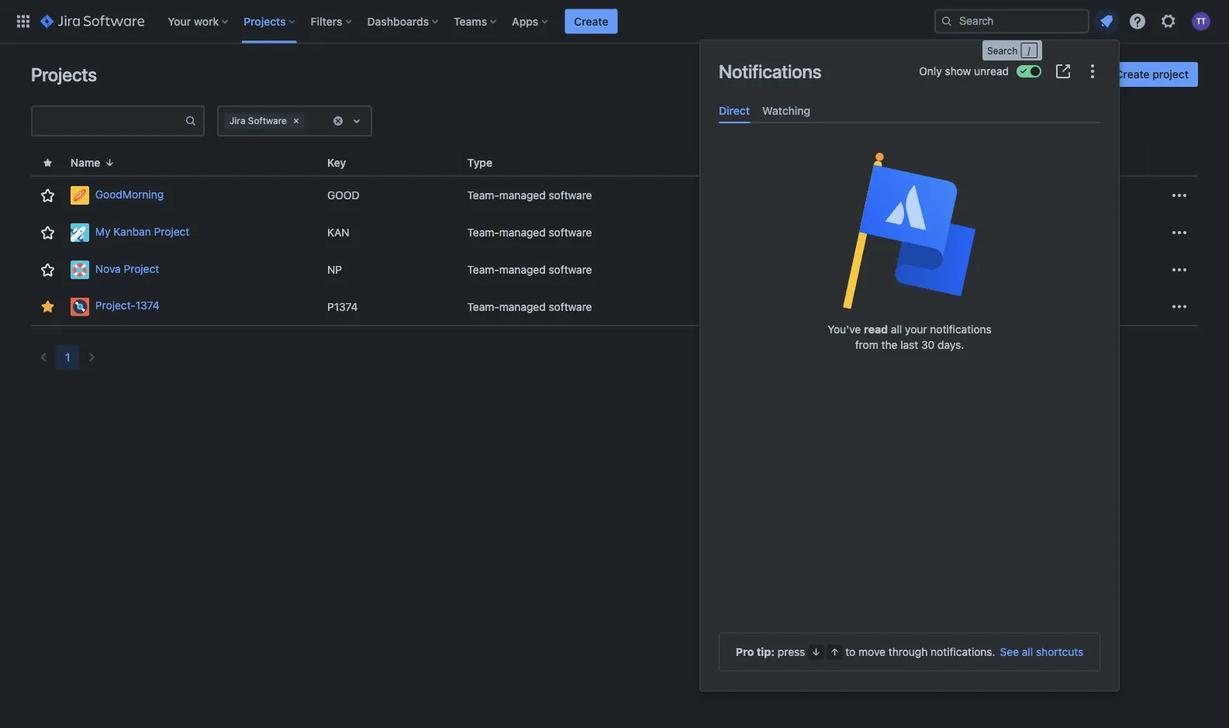 Task type: locate. For each thing, give the bounding box(es) containing it.
4 team-managed software from the top
[[467, 300, 592, 313]]

create inside button
[[1116, 68, 1150, 81]]

star my kanban project image
[[38, 223, 57, 242]]

project-1374
[[95, 299, 159, 312]]

3 software from the top
[[549, 263, 592, 276]]

to move through notifications.
[[846, 646, 995, 658]]

notifications
[[719, 60, 822, 82]]

search image
[[941, 15, 953, 28]]

my
[[95, 225, 110, 238]]

your work button
[[163, 9, 234, 34]]

project-1374 link
[[70, 297, 315, 316]]

unread
[[974, 65, 1009, 78]]

2 team- from the top
[[467, 226, 499, 239]]

create for create
[[574, 15, 608, 28]]

next image
[[83, 348, 101, 367]]

1 team- from the top
[[467, 189, 499, 202]]

more image for good
[[1170, 186, 1189, 205]]

0 horizontal spatial all
[[891, 323, 902, 336]]

banner
[[0, 0, 1229, 43]]

your
[[905, 323, 927, 336]]

1 button
[[56, 345, 80, 370]]

4 software from the top
[[549, 300, 592, 313]]

4 team- from the top
[[467, 300, 499, 313]]

1 vertical spatial project
[[124, 262, 159, 275]]

3 more image from the top
[[1170, 261, 1189, 279]]

dashboards
[[367, 15, 429, 28]]

all right see
[[1022, 646, 1033, 658]]

goodmorning
[[95, 188, 164, 201]]

project right the kanban
[[154, 225, 189, 238]]

your work
[[168, 15, 219, 28]]

3 team-managed software from the top
[[467, 263, 592, 276]]

3 managed from the top
[[499, 263, 546, 276]]

1 vertical spatial create
[[1116, 68, 1150, 81]]

1 managed from the top
[[499, 189, 546, 202]]

team-
[[467, 189, 499, 202], [467, 226, 499, 239], [467, 263, 499, 276], [467, 300, 499, 313]]

lead button
[[695, 154, 744, 172]]

1 team-managed software from the top
[[467, 189, 592, 202]]

lead
[[701, 156, 726, 169]]

help image
[[1128, 12, 1147, 31]]

2 more image from the top
[[1170, 223, 1189, 242]]

projects inside the projects popup button
[[244, 15, 286, 28]]

team-managed software
[[467, 189, 592, 202], [467, 226, 592, 239], [467, 263, 592, 276], [467, 300, 592, 313]]

all up 'the'
[[891, 323, 902, 336]]

None text field
[[307, 113, 310, 129]]

teams button
[[449, 9, 503, 34]]

clear image
[[290, 115, 302, 127]]

project
[[1153, 68, 1189, 81]]

0 vertical spatial all
[[891, 323, 902, 336]]

more image
[[1083, 62, 1102, 81]]

None text field
[[33, 110, 185, 132]]

team-managed software for good
[[467, 189, 592, 202]]

watching
[[762, 104, 811, 117]]

tab list
[[713, 98, 1107, 123]]

1 vertical spatial projects
[[31, 64, 97, 85]]

4 more image from the top
[[1170, 297, 1189, 316]]

4 managed from the top
[[499, 300, 546, 313]]

software for good
[[549, 189, 592, 202]]

2 team-managed software from the top
[[467, 226, 592, 239]]

all
[[891, 323, 902, 336], [1022, 646, 1033, 658]]

apps
[[512, 15, 538, 28]]

notifications
[[930, 323, 992, 336]]

30
[[921, 339, 935, 351]]

managed
[[499, 189, 546, 202], [499, 226, 546, 239], [499, 263, 546, 276], [499, 300, 546, 313]]

filters button
[[306, 9, 358, 34]]

projects button
[[239, 9, 301, 34]]

create for create project
[[1116, 68, 1150, 81]]

0 vertical spatial projects
[[244, 15, 286, 28]]

2 managed from the top
[[499, 226, 546, 239]]

1 horizontal spatial all
[[1022, 646, 1033, 658]]

apps button
[[507, 9, 554, 34]]

more image
[[1170, 186, 1189, 205], [1170, 223, 1189, 242], [1170, 261, 1189, 279], [1170, 297, 1189, 316]]

team-managed software for p1374
[[467, 300, 592, 313]]

star goodmorning image
[[38, 186, 57, 205]]

last
[[901, 339, 918, 351]]

project
[[154, 225, 189, 238], [124, 262, 159, 275]]

banner containing your work
[[0, 0, 1229, 43]]

tip:
[[757, 646, 775, 658]]

teams
[[454, 15, 487, 28]]

1 vertical spatial all
[[1022, 646, 1033, 658]]

0 horizontal spatial create
[[574, 15, 608, 28]]

0 horizontal spatial projects
[[31, 64, 97, 85]]

notifications dialog
[[700, 40, 1119, 691]]

your
[[168, 15, 191, 28]]

key
[[327, 156, 346, 169]]

name button
[[64, 154, 122, 172]]

see
[[1000, 646, 1019, 658]]

0 vertical spatial project
[[154, 225, 189, 238]]

create right apps dropdown button
[[574, 15, 608, 28]]

arrow down image
[[810, 646, 822, 658]]

jira software image
[[40, 12, 144, 31], [40, 12, 144, 31]]

settings image
[[1159, 12, 1178, 31]]

create
[[574, 15, 608, 28], [1116, 68, 1150, 81]]

shortcuts
[[1036, 646, 1084, 658]]

projects right work
[[244, 15, 286, 28]]

managed for np
[[499, 263, 546, 276]]

work
[[194, 15, 219, 28]]

nova project link
[[70, 261, 315, 279]]

1 horizontal spatial projects
[[244, 15, 286, 28]]

2 software from the top
[[549, 226, 592, 239]]

good
[[327, 189, 360, 202]]

team- for np
[[467, 263, 499, 276]]

jira software
[[230, 115, 287, 126]]

direct tab panel
[[713, 123, 1107, 137]]

search
[[987, 45, 1018, 56]]

your profile and settings image
[[1192, 12, 1211, 31]]

more image for kan
[[1170, 223, 1189, 242]]

open notifications in a new tab image
[[1054, 62, 1073, 81]]

0 vertical spatial create
[[574, 15, 608, 28]]

1 software from the top
[[549, 189, 592, 202]]

software
[[549, 189, 592, 202], [549, 226, 592, 239], [549, 263, 592, 276], [549, 300, 592, 313]]

create inside 'create' 'button'
[[574, 15, 608, 28]]

project right the nova on the top left
[[124, 262, 159, 275]]

projects down appswitcher icon
[[31, 64, 97, 85]]

kanban
[[113, 225, 151, 238]]

tab list containing direct
[[713, 98, 1107, 123]]

goodmorning link
[[70, 186, 315, 205]]

software for kan
[[549, 226, 592, 239]]

1 more image from the top
[[1170, 186, 1189, 205]]

1
[[65, 351, 70, 364]]

projects
[[244, 15, 286, 28], [31, 64, 97, 85]]

software for p1374
[[549, 300, 592, 313]]

open image
[[347, 112, 366, 130]]

1 horizontal spatial create
[[1116, 68, 1150, 81]]

star project-1374 image
[[38, 297, 57, 316]]

press
[[778, 646, 805, 658]]

3 team- from the top
[[467, 263, 499, 276]]

team- for p1374
[[467, 300, 499, 313]]

create left project
[[1116, 68, 1150, 81]]



Task type: vqa. For each thing, say whether or not it's contained in the screenshot.
KAN Team-
yes



Task type: describe. For each thing, give the bounding box(es) containing it.
/
[[1028, 45, 1031, 56]]

jira
[[230, 115, 245, 126]]

direct
[[719, 104, 750, 117]]

read
[[864, 323, 888, 336]]

software for np
[[549, 263, 592, 276]]

managed for good
[[499, 189, 546, 202]]

star nova project image
[[38, 261, 57, 279]]

arrow up image
[[829, 646, 841, 658]]

primary element
[[9, 0, 935, 43]]

nova project
[[95, 262, 159, 275]]

all your notifications from the last 30 days.
[[855, 323, 992, 351]]

1374
[[136, 299, 159, 312]]

create project
[[1116, 68, 1189, 81]]

tab list inside notifications dialog
[[713, 98, 1107, 123]]

appswitcher icon image
[[14, 12, 33, 31]]

more image for p1374
[[1170, 297, 1189, 316]]

days.
[[938, 339, 964, 351]]

kan
[[327, 226, 349, 239]]

notifications.
[[931, 646, 995, 658]]

team- for kan
[[467, 226, 499, 239]]

name
[[70, 156, 100, 169]]

clear image
[[332, 115, 344, 127]]

all inside see all shortcuts button
[[1022, 646, 1033, 658]]

create project button
[[1106, 62, 1198, 87]]

create button
[[565, 9, 618, 34]]

you've read
[[828, 323, 888, 336]]

all inside the all your notifications from the last 30 days.
[[891, 323, 902, 336]]

move
[[859, 646, 886, 658]]

pro
[[736, 646, 754, 658]]

from
[[855, 339, 878, 351]]

you've
[[828, 323, 861, 336]]

my kanban project
[[95, 225, 189, 238]]

my kanban project link
[[70, 223, 315, 242]]

only
[[919, 65, 942, 78]]

see all shortcuts button
[[1000, 644, 1084, 660]]

more image for np
[[1170, 261, 1189, 279]]

notifications image
[[1097, 12, 1116, 31]]

nova
[[95, 262, 121, 275]]

team- for good
[[467, 189, 499, 202]]

to
[[846, 646, 856, 658]]

key button
[[321, 154, 365, 172]]

project-
[[95, 299, 136, 312]]

pro tip: press
[[736, 646, 805, 658]]

filters
[[311, 15, 342, 28]]

managed for kan
[[499, 226, 546, 239]]

the
[[881, 339, 898, 351]]

software
[[248, 115, 287, 126]]

only show unread
[[919, 65, 1009, 78]]

type
[[467, 156, 492, 169]]

team-managed software for kan
[[467, 226, 592, 239]]

see all shortcuts
[[1000, 646, 1084, 658]]

Search field
[[935, 9, 1090, 34]]

show
[[945, 65, 971, 78]]

managed for p1374
[[499, 300, 546, 313]]

previous image
[[34, 348, 53, 367]]

dashboards button
[[363, 9, 444, 34]]

through
[[889, 646, 928, 658]]

p1374
[[327, 300, 358, 313]]

np
[[327, 263, 342, 276]]

team-managed software for np
[[467, 263, 592, 276]]



